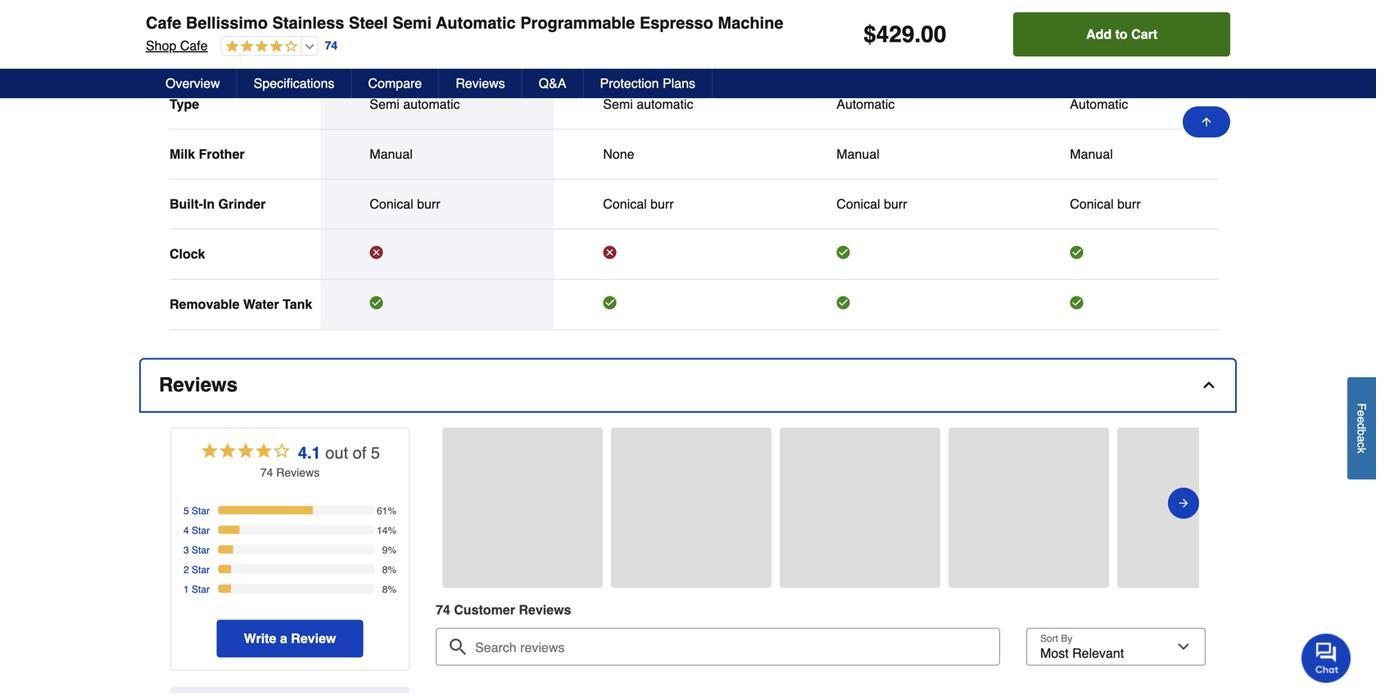 Task type: vqa. For each thing, say whether or not it's contained in the screenshot.
second the Conical burr from left
yes



Task type: describe. For each thing, give the bounding box(es) containing it.
star for 1 star
[[192, 584, 210, 596]]

burr for 3rd conical burr cell from left
[[884, 196, 907, 212]]

add to cart
[[1086, 27, 1158, 42]]

espresso
[[640, 14, 713, 32]]

removable
[[170, 297, 240, 312]]

out
[[325, 444, 348, 463]]

4 conical burr from the left
[[1070, 196, 1141, 212]]

2 star
[[184, 565, 210, 576]]

1 horizontal spatial reviews
[[456, 76, 505, 91]]

none cell
[[603, 146, 738, 162]]

k
[[1356, 448, 1369, 454]]

2 no image from the left
[[603, 246, 616, 259]]

add to cart button
[[1014, 12, 1231, 57]]

of
[[353, 444, 366, 463]]

burr for 1st conical burr cell
[[417, 196, 440, 212]]

grinder
[[218, 196, 266, 212]]

hide
[[480, 640, 508, 655]]

74 for 74 customer review s
[[436, 603, 450, 618]]

1 vertical spatial 5
[[184, 506, 189, 517]]

review inside 4.1 out of 5 74 review s
[[276, 466, 314, 480]]

our newest addition! image image
[[1117, 500, 1278, 516]]

q&a button
[[522, 69, 584, 98]]

3 conical burr from the left
[[837, 196, 907, 212]]

cart
[[1132, 27, 1158, 42]]

yes image
[[1070, 246, 1083, 259]]

8% for 1 star
[[382, 584, 397, 596]]

c
[[1356, 443, 1369, 448]]

f e e d b a c k button
[[1348, 378, 1376, 480]]

b
[[1356, 430, 1369, 436]]

conical for 3rd conical burr cell from right
[[603, 196, 647, 212]]

write a review button
[[217, 620, 363, 658]]

customer
[[454, 603, 515, 618]]

built-in grinder
[[170, 196, 266, 212]]

semi down protection
[[603, 96, 633, 112]]

bellissimo
[[186, 14, 268, 32]]

hide filters button
[[436, 629, 578, 666]]

q&a
[[539, 76, 566, 91]]

compare button
[[352, 69, 439, 98]]

automatic for 2nd automatic cell from right
[[837, 96, 895, 112]]

1 automatic cell from the left
[[837, 96, 972, 112]]

review for 74 customer review s
[[519, 603, 564, 618]]

1 conical burr from the left
[[370, 196, 440, 212]]

1 semi automatic from the left
[[370, 96, 460, 112]]

5 inside 4.1 out of 5 74 review s
[[371, 444, 380, 463]]

74 customer review s
[[436, 603, 571, 618]]

protection plans
[[600, 76, 696, 91]]

9%
[[382, 545, 397, 557]]

star for 2 star
[[192, 565, 210, 576]]

2 manual cell from the left
[[837, 146, 972, 162]]

specifications
[[254, 76, 335, 91]]

review for write a review
[[291, 631, 336, 647]]

3 star
[[184, 545, 210, 557]]

conical for 3rd conical burr cell from left
[[837, 196, 880, 212]]

chevron up image
[[1201, 377, 1217, 393]]

00
[[921, 21, 947, 48]]

star for 3 star
[[192, 545, 210, 557]]

3 conical burr cell from the left
[[837, 196, 972, 212]]

protection
[[600, 76, 659, 91]]

1 vertical spatial s
[[564, 603, 571, 618]]

to
[[1116, 27, 1128, 42]]

.
[[915, 21, 921, 48]]

74 for 74
[[325, 39, 338, 52]]

semi down compare
[[370, 96, 400, 112]]

type
[[170, 96, 199, 112]]

milk
[[170, 146, 195, 162]]

2 uploaded image image from the left
[[949, 500, 1109, 516]]

overview
[[165, 76, 220, 91]]

4 conical burr cell from the left
[[1070, 196, 1205, 212]]

water
[[243, 297, 279, 312]]

automatic for first automatic cell from the right
[[1070, 96, 1129, 112]]

2 automatic from the left
[[637, 96, 694, 112]]

1 vertical spatial 4.1 stars image
[[200, 441, 292, 465]]

in
[[203, 196, 215, 212]]

write
[[244, 631, 276, 647]]

overview button
[[149, 69, 237, 98]]

arrow up image
[[1200, 116, 1213, 129]]

429
[[876, 21, 915, 48]]

74 inside 4.1 out of 5 74 review s
[[260, 466, 273, 480]]

8% for 2 star
[[382, 565, 397, 576]]

2 automatic cell from the left
[[1070, 96, 1205, 112]]

removable water tank
[[170, 297, 312, 312]]

arrow right image
[[1177, 494, 1190, 514]]

knob light keeps spinning image image
[[442, 500, 603, 516]]

hide filters
[[480, 640, 551, 655]]

2 conical burr cell from the left
[[603, 196, 738, 212]]

plans
[[663, 76, 696, 91]]

1 vertical spatial reviews
[[159, 374, 238, 396]]

write a review
[[244, 631, 336, 647]]



Task type: locate. For each thing, give the bounding box(es) containing it.
review
[[276, 466, 314, 480], [519, 603, 564, 618], [291, 631, 336, 647]]

none
[[603, 146, 635, 162]]

1 star
[[184, 584, 210, 596]]

review down 4.1
[[276, 466, 314, 480]]

semi
[[393, 14, 432, 32], [370, 96, 400, 112], [603, 96, 633, 112]]

2 e from the top
[[1356, 417, 1369, 424]]

5 star from the top
[[192, 584, 210, 596]]

2 burr from the left
[[651, 196, 674, 212]]

$ 429 . 00
[[864, 21, 947, 48]]

review up filters
[[519, 603, 564, 618]]

f
[[1356, 404, 1369, 411]]

0 vertical spatial 8%
[[382, 565, 397, 576]]

4 conical from the left
[[1070, 196, 1114, 212]]

a inside f e e d b a c k button
[[1356, 436, 1369, 443]]

reviews down cafe bellissimo stainless steel semi automatic programmable espresso machine
[[456, 76, 505, 91]]

cell
[[370, 246, 505, 263], [603, 246, 738, 263], [837, 246, 972, 263], [1070, 246, 1205, 263], [370, 296, 505, 313], [603, 296, 738, 313], [837, 296, 972, 313], [1070, 296, 1205, 313]]

cafe
[[146, 14, 181, 32], [180, 38, 208, 53]]

shop cafe
[[146, 38, 208, 53]]

protection plans button
[[584, 69, 713, 98]]

1 e from the top
[[1356, 411, 1369, 417]]

star for 4 star
[[192, 525, 210, 537]]

machine
[[718, 14, 784, 32]]

a right write
[[280, 631, 287, 647]]

programmable
[[520, 14, 635, 32]]

1 horizontal spatial s
[[564, 603, 571, 618]]

milk frother
[[170, 146, 245, 162]]

3 conical from the left
[[837, 196, 880, 212]]

4 star
[[184, 525, 210, 537]]

semi automatic down protection plans
[[603, 96, 694, 112]]

no image
[[370, 246, 383, 259], [603, 246, 616, 259]]

0 horizontal spatial s
[[314, 466, 320, 480]]

automatic cell down $ 429 . 00
[[837, 96, 972, 112]]

ratings
[[170, 46, 218, 61]]

frother
[[199, 146, 245, 162]]

1 manual from the left
[[370, 146, 413, 162]]

0 vertical spatial 5
[[371, 444, 380, 463]]

automatic cell
[[837, 96, 972, 112], [1070, 96, 1205, 112]]

5 star
[[184, 506, 210, 517]]

4 burr from the left
[[1118, 196, 1141, 212]]

1 conical burr cell from the left
[[370, 196, 505, 212]]

0 horizontal spatial automatic cell
[[837, 96, 972, 112]]

semi automatic cell down plans at the top of the page
[[603, 96, 738, 112]]

conical burr cell
[[370, 196, 505, 212], [603, 196, 738, 212], [837, 196, 972, 212], [1070, 196, 1205, 212]]

review right write
[[291, 631, 336, 647]]

shop
[[146, 38, 176, 53]]

semi automatic cell down compare
[[370, 96, 505, 112]]

1 horizontal spatial automatic
[[637, 96, 694, 112]]

compare
[[368, 76, 422, 91]]

semi automatic down compare
[[370, 96, 460, 112]]

star up 4 star
[[192, 506, 210, 517]]

star right 4
[[192, 525, 210, 537]]

star right 2
[[192, 565, 210, 576]]

4.1 out of 5 74 review s
[[260, 444, 380, 480]]

specifications button
[[237, 69, 352, 98]]

4.1
[[298, 444, 321, 463]]

filter image
[[463, 641, 476, 654]]

1
[[184, 584, 189, 596]]

semi automatic
[[370, 96, 460, 112], [603, 96, 694, 112]]

0 horizontal spatial reviews
[[159, 374, 238, 396]]

1 horizontal spatial semi automatic cell
[[603, 96, 738, 112]]

1 vertical spatial a
[[280, 631, 287, 647]]

61%
[[377, 506, 397, 517]]

1 vertical spatial 8%
[[382, 584, 397, 596]]

conical
[[370, 196, 413, 212], [603, 196, 647, 212], [837, 196, 880, 212], [1070, 196, 1114, 212]]

0 horizontal spatial automatic
[[436, 14, 516, 32]]

1 conical from the left
[[370, 196, 413, 212]]

0 vertical spatial cafe
[[146, 14, 181, 32]]

14%
[[377, 525, 397, 537]]

1 manual cell from the left
[[370, 146, 505, 162]]

1 star from the top
[[192, 506, 210, 517]]

star for 5 star
[[192, 506, 210, 517]]

a
[[1356, 436, 1369, 443], [280, 631, 287, 647]]

steel
[[349, 14, 388, 32]]

burr for first conical burr cell from the right
[[1118, 196, 1141, 212]]

4.1 stars image down bellissimo
[[222, 39, 298, 54]]

2 semi automatic cell from the left
[[603, 96, 738, 112]]

1 horizontal spatial automatic cell
[[1070, 96, 1205, 112]]

s inside 4.1 out of 5 74 review s
[[314, 466, 320, 480]]

0 vertical spatial 74
[[325, 39, 338, 52]]

0 horizontal spatial semi automatic cell
[[370, 96, 505, 112]]

reviews down removable
[[159, 374, 238, 396]]

3 manual cell from the left
[[1070, 146, 1205, 162]]

stainless
[[272, 14, 344, 32]]

2 horizontal spatial manual cell
[[1070, 146, 1205, 162]]

clock
[[170, 247, 205, 262]]

cafe up 'shop'
[[146, 14, 181, 32]]

5
[[371, 444, 380, 463], [184, 506, 189, 517]]

1 horizontal spatial manual
[[837, 146, 880, 162]]

5 up 4
[[184, 506, 189, 517]]

3 burr from the left
[[884, 196, 907, 212]]

2 semi automatic from the left
[[603, 96, 694, 112]]

0 horizontal spatial a
[[280, 631, 287, 647]]

4
[[184, 525, 189, 537]]

semi right "steel"
[[393, 14, 432, 32]]

4.1 stars image
[[222, 39, 298, 54], [200, 441, 292, 465]]

reviews button
[[439, 69, 522, 98], [141, 360, 1235, 412]]

2 vertical spatial review
[[291, 631, 336, 647]]

2 vertical spatial 74
[[436, 603, 450, 618]]

e up d
[[1356, 411, 1369, 417]]

tank
[[283, 297, 312, 312]]

uploaded image image
[[611, 500, 772, 516], [949, 500, 1109, 516]]

0 horizontal spatial no image
[[370, 246, 383, 259]]

chat invite button image
[[1302, 634, 1352, 684]]

2 conical burr from the left
[[603, 196, 674, 212]]

automatic
[[403, 96, 460, 112], [637, 96, 694, 112]]

1 automatic from the left
[[403, 96, 460, 112]]

1 semi automatic cell from the left
[[370, 96, 505, 112]]

star right 3
[[192, 545, 210, 557]]

manual cell
[[370, 146, 505, 162], [837, 146, 972, 162], [1070, 146, 1205, 162]]

cafe bellissimo stainless steel semi automatic programmable espresso machine
[[146, 14, 784, 32]]

5 right of
[[371, 444, 380, 463]]

review inside button
[[291, 631, 336, 647]]

s up "hide filters" button
[[564, 603, 571, 618]]

1 horizontal spatial semi automatic
[[603, 96, 694, 112]]

4 star from the top
[[192, 565, 210, 576]]

conical for first conical burr cell from the right
[[1070, 196, 1114, 212]]

1 horizontal spatial 5
[[371, 444, 380, 463]]

star
[[192, 506, 210, 517], [192, 525, 210, 537], [192, 545, 210, 557], [192, 565, 210, 576], [192, 584, 210, 596]]

add
[[1086, 27, 1112, 42]]

burr
[[417, 196, 440, 212], [651, 196, 674, 212], [884, 196, 907, 212], [1118, 196, 1141, 212]]

3
[[184, 545, 189, 557]]

0 vertical spatial review
[[276, 466, 314, 480]]

0 vertical spatial s
[[314, 466, 320, 480]]

a inside write a review button
[[280, 631, 287, 647]]

1 no image from the left
[[370, 246, 383, 259]]

1 vertical spatial reviews button
[[141, 360, 1235, 412]]

s
[[314, 466, 320, 480], [564, 603, 571, 618]]

0 horizontal spatial automatic
[[403, 96, 460, 112]]

conical for 1st conical burr cell
[[370, 196, 413, 212]]

1 horizontal spatial a
[[1356, 436, 1369, 443]]

8%
[[382, 565, 397, 576], [382, 584, 397, 596]]

a up k
[[1356, 436, 1369, 443]]

2 horizontal spatial manual
[[1070, 146, 1113, 162]]

2
[[184, 565, 189, 576]]

1 horizontal spatial 74
[[325, 39, 338, 52]]

$
[[864, 21, 876, 48]]

reviews
[[456, 76, 505, 91], [159, 374, 238, 396]]

automatic down compare
[[403, 96, 460, 112]]

3 manual from the left
[[1070, 146, 1113, 162]]

f e e d b a c k
[[1356, 404, 1369, 454]]

star right 1
[[192, 584, 210, 596]]

1 vertical spatial review
[[519, 603, 564, 618]]

0 vertical spatial reviews
[[456, 76, 505, 91]]

0 horizontal spatial 74
[[260, 466, 273, 480]]

2 star from the top
[[192, 525, 210, 537]]

3 star from the top
[[192, 545, 210, 557]]

1 vertical spatial 74
[[260, 466, 273, 480]]

semi automatic cell
[[370, 96, 505, 112], [603, 96, 738, 112]]

0 vertical spatial a
[[1356, 436, 1369, 443]]

d
[[1356, 424, 1369, 430]]

1 8% from the top
[[382, 565, 397, 576]]

2 conical from the left
[[603, 196, 647, 212]]

1 burr from the left
[[417, 196, 440, 212]]

e up b
[[1356, 417, 1369, 424]]

4.1 stars image left 4.1
[[200, 441, 292, 465]]

0 horizontal spatial semi automatic
[[370, 96, 460, 112]]

manual
[[370, 146, 413, 162], [837, 146, 880, 162], [1070, 146, 1113, 162]]

corrosion in the seams and leakage image image
[[780, 500, 941, 516]]

1 horizontal spatial manual cell
[[837, 146, 972, 162]]

automatic
[[436, 14, 516, 32], [837, 96, 895, 112], [1070, 96, 1129, 112]]

1 horizontal spatial automatic
[[837, 96, 895, 112]]

yes image
[[837, 246, 850, 259], [370, 296, 383, 310], [603, 296, 616, 310], [837, 296, 850, 310], [1070, 296, 1083, 310]]

2 8% from the top
[[382, 584, 397, 596]]

0 horizontal spatial 5
[[184, 506, 189, 517]]

1 horizontal spatial no image
[[603, 246, 616, 259]]

conical burr
[[370, 196, 440, 212], [603, 196, 674, 212], [837, 196, 907, 212], [1070, 196, 1141, 212]]

2 manual from the left
[[837, 146, 880, 162]]

built-
[[170, 196, 203, 212]]

74
[[325, 39, 338, 52], [260, 466, 273, 480], [436, 603, 450, 618]]

2 horizontal spatial 74
[[436, 603, 450, 618]]

0 horizontal spatial manual cell
[[370, 146, 505, 162]]

0 vertical spatial 4.1 stars image
[[222, 39, 298, 54]]

automatic cell down cart
[[1070, 96, 1205, 112]]

0 horizontal spatial uploaded image image
[[611, 500, 772, 516]]

1 horizontal spatial uploaded image image
[[949, 500, 1109, 516]]

0 vertical spatial reviews button
[[439, 69, 522, 98]]

filters
[[512, 640, 551, 655]]

e
[[1356, 411, 1369, 417], [1356, 417, 1369, 424]]

2 horizontal spatial automatic
[[1070, 96, 1129, 112]]

1 uploaded image image from the left
[[611, 500, 772, 516]]

automatic down plans at the top of the page
[[637, 96, 694, 112]]

0 horizontal spatial manual
[[370, 146, 413, 162]]

burr for 3rd conical burr cell from right
[[651, 196, 674, 212]]

1 vertical spatial cafe
[[180, 38, 208, 53]]

s down 4.1
[[314, 466, 320, 480]]

cafe right 'shop'
[[180, 38, 208, 53]]



